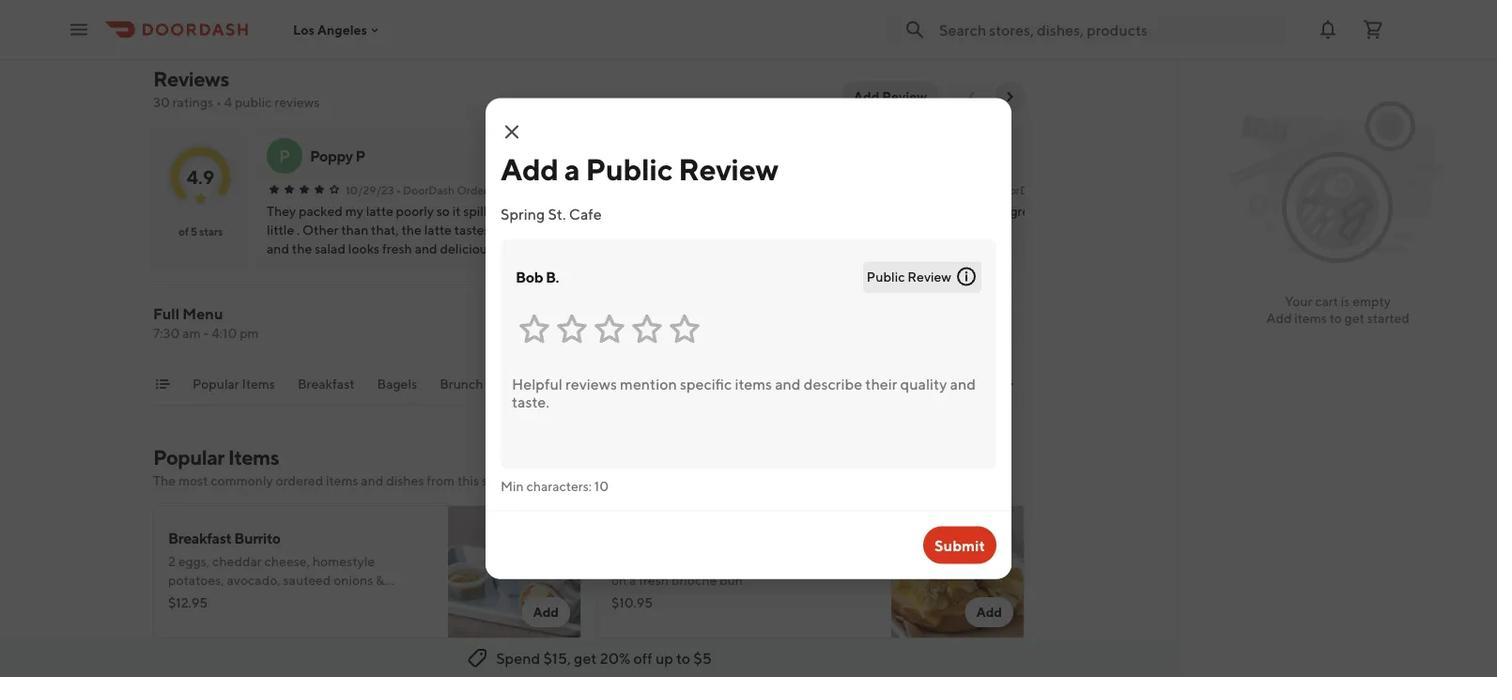 Task type: locate. For each thing, give the bounding box(es) containing it.
doordash right 10/29/23
[[403, 183, 455, 196]]

• doordash order for c
[[685, 183, 777, 196]]

0 vertical spatial and
[[361, 473, 384, 488]]

poppy
[[310, 147, 353, 165]]

eggs, up potatoes,
[[178, 554, 210, 569]]

items up commonly
[[228, 445, 279, 470]]

& right the onions
[[376, 572, 384, 588]]

0 horizontal spatial cheese,
[[264, 554, 310, 569]]

fresh inside 2 eggs, choice of cheese, bacon and served on a fresh brioche bun $10.95
[[639, 572, 669, 588]]

1 eggs, from the left
[[178, 554, 210, 569]]

most
[[178, 473, 208, 488]]

2 up potatoes,
[[168, 554, 176, 569]]

0 horizontal spatial items
[[326, 473, 358, 488]]

0 vertical spatial &
[[1056, 376, 1065, 392]]

• doordash order right 10/29/23
[[396, 183, 488, 196]]

cafe
[[569, 205, 602, 223]]

get inside your cart is empty add items to get started
[[1345, 310, 1365, 326]]

1 horizontal spatial to
[[1330, 310, 1342, 326]]

0 horizontal spatial • doordash order
[[396, 183, 488, 196]]

items inside popular items the most commonly ordered items and dishes from this store
[[326, 473, 358, 488]]

notification bell image
[[1317, 18, 1339, 41]]

off
[[634, 649, 653, 667]]

doordash for c
[[692, 183, 744, 196]]

& inside breakfast burrito 2 eggs, cheddar cheese, homestyle potatoes, avocado, sauteed onions & peppers, fresh spicy salsa
[[376, 572, 384, 588]]

popular items button
[[193, 375, 275, 405]]

of up brioche
[[698, 554, 710, 569]]

full
[[153, 305, 179, 323]]

potatoes,
[[168, 572, 224, 588]]

1 vertical spatial fresh
[[223, 591, 253, 607]]

plates/bowls
[[741, 376, 819, 392]]

1 horizontal spatial breakfast
[[298, 376, 355, 392]]

$15,
[[543, 649, 571, 667]]

to inside your cart is empty add items to get started
[[1330, 310, 1342, 326]]

0 horizontal spatial order
[[457, 183, 488, 196]]

0 horizontal spatial breakfast
[[168, 529, 232, 547]]

1 vertical spatial get
[[574, 649, 597, 667]]

0 vertical spatial to
[[1330, 310, 1342, 326]]

1 horizontal spatial add button
[[965, 597, 1013, 627]]

full menu 7:30 am - 4:10 pm
[[153, 305, 259, 341]]

1 horizontal spatial and
[[801, 554, 823, 569]]

hot
[[715, 376, 738, 392]]

onions
[[334, 572, 373, 588]]

1 vertical spatial popular
[[153, 445, 224, 470]]

0 horizontal spatial add button
[[522, 597, 570, 627]]

0 vertical spatial of
[[178, 224, 189, 238]]

fresh down choice
[[639, 572, 669, 588]]

2 cheese, from the left
[[713, 554, 758, 569]]

0 vertical spatial fresh
[[639, 572, 669, 588]]

to right up
[[676, 649, 690, 667]]

popular down '4:10'
[[193, 376, 239, 392]]

catering
[[938, 376, 990, 392]]

cheddar
[[212, 554, 262, 569]]

0 horizontal spatial eggs,
[[178, 554, 210, 569]]

eggs, up the 'on' on the left bottom of the page
[[622, 554, 653, 569]]

items down "pm"
[[242, 376, 275, 392]]

1 horizontal spatial &
[[1056, 376, 1065, 392]]

popular inside popular items the most commonly ordered items and dishes from this store
[[153, 445, 224, 470]]

• doordash order
[[396, 183, 488, 196], [685, 183, 777, 196]]

a right the 'on' on the left bottom of the page
[[629, 572, 636, 588]]

• doordash order up "panini"
[[685, 183, 777, 196]]

brunch button
[[440, 375, 483, 405]]

1 vertical spatial and
[[801, 554, 823, 569]]

spicy
[[255, 591, 286, 607]]

0 vertical spatial breakfast
[[298, 376, 355, 392]]

1 horizontal spatial cheese,
[[713, 554, 758, 569]]

1 horizontal spatial • doordash order
[[685, 183, 777, 196]]

2 eggs, from the left
[[622, 554, 653, 569]]

breakfast
[[298, 376, 355, 392], [168, 529, 232, 547]]

reviews
[[275, 94, 320, 110]]

1 horizontal spatial public
[[867, 269, 905, 285]]

1 horizontal spatial get
[[1345, 310, 1365, 326]]

breakfast for breakfast burrito 2 eggs, cheddar cheese, homestyle potatoes, avocado, sauteed onions & peppers, fresh spicy salsa
[[168, 529, 232, 547]]

1 horizontal spatial a
[[629, 572, 636, 588]]

sandwiches button
[[622, 375, 693, 405]]

• doordash review
[[988, 183, 1086, 196]]

popular items
[[193, 376, 275, 392]]

2 • doordash order from the left
[[685, 183, 777, 196]]

and
[[361, 473, 384, 488], [801, 554, 823, 569]]

bob b.
[[516, 268, 559, 286]]

1 horizontal spatial 2
[[611, 554, 619, 569]]

cheese, up sauteed
[[264, 554, 310, 569]]

1 order from the left
[[457, 183, 488, 196]]

$5
[[693, 649, 712, 667]]

pan seared salmon plate image
[[448, 654, 581, 677]]

1 horizontal spatial items
[[1295, 310, 1327, 326]]

popular up most
[[153, 445, 224, 470]]

stars
[[199, 224, 223, 238]]

curtis
[[607, 147, 647, 165]]

1 vertical spatial of
[[698, 554, 710, 569]]

2 order from the left
[[746, 183, 777, 196]]

& left tea at the right bottom of page
[[1056, 376, 1065, 392]]

&
[[1056, 376, 1065, 392], [376, 572, 384, 588]]

order
[[457, 183, 488, 196], [746, 183, 777, 196]]

1 vertical spatial items
[[326, 473, 358, 488]]

1 add button from the left
[[522, 597, 570, 627]]

a
[[650, 147, 660, 165]]

2 doordash from the left
[[692, 183, 744, 196]]

5
[[191, 224, 197, 238]]

items right ordered
[[326, 473, 358, 488]]

Item Search search field
[[754, 317, 1010, 338]]

1 vertical spatial &
[[376, 572, 384, 588]]

add button up grilled chicken plate image
[[965, 597, 1013, 627]]

0 vertical spatial items
[[1295, 310, 1327, 326]]

spend $15, get 20% off up to $5
[[496, 649, 712, 667]]

doordash up "panini"
[[692, 183, 744, 196]]

served
[[826, 554, 866, 569]]

0 vertical spatial items
[[242, 376, 275, 392]]

1 vertical spatial breakfast
[[168, 529, 232, 547]]

0 horizontal spatial public
[[586, 152, 673, 187]]

is
[[1341, 294, 1350, 309]]

2 horizontal spatial doordash
[[995, 183, 1046, 196]]

• doordash order for p
[[396, 183, 488, 196]]

bacon egg & cheese image
[[891, 505, 1025, 639]]

1 vertical spatial a
[[629, 572, 636, 588]]

popular for popular items
[[193, 376, 239, 392]]

a inside dialog
[[564, 152, 580, 187]]

fresh down avocado,
[[223, 591, 253, 607]]

2 add button from the left
[[965, 597, 1013, 627]]

breakfast left bagels
[[298, 376, 355, 392]]

0 horizontal spatial fresh
[[223, 591, 253, 607]]

2 up the 'on' on the left bottom of the page
[[611, 554, 619, 569]]

fresh inside breakfast burrito 2 eggs, cheddar cheese, homestyle potatoes, avocado, sauteed onions & peppers, fresh spicy salsa
[[223, 591, 253, 607]]

sandwiches
[[622, 376, 693, 392]]

1 vertical spatial to
[[676, 649, 690, 667]]

dishes
[[386, 473, 424, 488]]

and inside popular items the most commonly ordered items and dishes from this store
[[361, 473, 384, 488]]

items for popular items the most commonly ordered items and dishes from this store
[[228, 445, 279, 470]]

spring
[[501, 205, 545, 223]]

1 • doordash order from the left
[[396, 183, 488, 196]]

from
[[427, 473, 455, 488]]

add button up $15,
[[522, 597, 570, 627]]

to down cart at the top right of page
[[1330, 310, 1342, 326]]

2 2 from the left
[[611, 554, 619, 569]]

cheese, up bun
[[713, 554, 758, 569]]

of left 5
[[178, 224, 189, 238]]

panini
[[665, 222, 701, 238]]

bacon
[[761, 554, 798, 569]]

0 horizontal spatial to
[[676, 649, 690, 667]]

to for items
[[1330, 310, 1342, 326]]

10/29/23
[[346, 183, 394, 196]]

your
[[1285, 294, 1312, 309]]

0 horizontal spatial and
[[361, 473, 384, 488]]

0 horizontal spatial 2
[[168, 554, 176, 569]]

0 horizontal spatial doordash
[[403, 183, 455, 196]]

3 doordash from the left
[[995, 183, 1046, 196]]

doordash for p
[[403, 183, 455, 196]]

doordash down next icon
[[995, 183, 1046, 196]]

0 horizontal spatial &
[[376, 572, 384, 588]]

get right $15,
[[574, 649, 597, 667]]

add button
[[522, 597, 570, 627], [965, 597, 1013, 627]]

0 horizontal spatial get
[[574, 649, 597, 667]]

1 horizontal spatial of
[[698, 554, 710, 569]]

& inside button
[[1056, 376, 1065, 392]]

doordash
[[403, 183, 455, 196], [692, 183, 744, 196], [995, 183, 1046, 196]]

1 horizontal spatial eggs,
[[622, 554, 653, 569]]

1 horizontal spatial fresh
[[639, 572, 669, 588]]

bun
[[720, 572, 743, 588]]

fresh
[[639, 572, 669, 588], [223, 591, 253, 607]]

1 doordash from the left
[[403, 183, 455, 196]]

2
[[168, 554, 176, 569], [611, 554, 619, 569]]

items inside popular items the most commonly ordered items and dishes from this store
[[228, 445, 279, 470]]

0 vertical spatial popular
[[193, 376, 239, 392]]

add inside button
[[854, 89, 879, 104]]

and right bacon
[[801, 554, 823, 569]]

1 horizontal spatial doordash
[[692, 183, 744, 196]]

1 cheese, from the left
[[264, 554, 310, 569]]

add
[[854, 89, 879, 104], [501, 152, 559, 187], [1266, 310, 1292, 326], [533, 604, 559, 620], [976, 604, 1002, 620]]

and left dishes
[[361, 473, 384, 488]]

next image
[[1002, 89, 1017, 104]]

4:10
[[212, 325, 237, 341]]

0 horizontal spatial a
[[564, 152, 580, 187]]

4
[[224, 94, 232, 110]]

breakfast inside breakfast burrito 2 eggs, cheddar cheese, homestyle potatoes, avocado, sauteed onions & peppers, fresh spicy salsa
[[168, 529, 232, 547]]

choice
[[656, 554, 695, 569]]

1 vertical spatial items
[[228, 445, 279, 470]]

p
[[279, 146, 290, 166], [356, 147, 365, 165]]

popular inside popular items button
[[193, 376, 239, 392]]

min characters: 10
[[501, 478, 609, 494]]

spring st. cafe
[[501, 205, 602, 223]]

a up the cafe on the top of the page
[[564, 152, 580, 187]]

items inside button
[[242, 376, 275, 392]]

$10.95
[[611, 595, 653, 611]]

salads button
[[560, 375, 599, 405]]

0 items, open order cart image
[[1362, 18, 1384, 41]]

items down the your
[[1295, 310, 1327, 326]]

items
[[1295, 310, 1327, 326], [326, 473, 358, 488]]

breakfast burrito image
[[448, 505, 581, 639]]

items
[[242, 376, 275, 392], [228, 445, 279, 470]]

cheese, inside breakfast burrito 2 eggs, cheddar cheese, homestyle potatoes, avocado, sauteed onions & peppers, fresh spicy salsa
[[264, 554, 310, 569]]

1 2 from the left
[[168, 554, 176, 569]]

1 horizontal spatial order
[[746, 183, 777, 196]]

get down is
[[1345, 310, 1365, 326]]

of inside 2 eggs, choice of cheese, bacon and served on a fresh brioche bun $10.95
[[698, 554, 710, 569]]

public
[[586, 152, 673, 187], [867, 269, 905, 285]]

public review
[[867, 269, 951, 285]]

sauteed
[[283, 572, 331, 588]]

order for p
[[457, 183, 488, 196]]

0 vertical spatial get
[[1345, 310, 1365, 326]]

review
[[882, 89, 927, 104], [678, 152, 778, 187], [1048, 183, 1086, 196], [908, 269, 951, 285]]

30
[[153, 94, 170, 110]]

close add a public review image
[[501, 121, 523, 143]]

reviews link
[[153, 67, 229, 91]]

p left poppy
[[279, 146, 290, 166]]

p right poppy
[[356, 147, 365, 165]]

breakfast up potatoes,
[[168, 529, 232, 547]]

0 horizontal spatial of
[[178, 224, 189, 238]]

0 vertical spatial a
[[564, 152, 580, 187]]

group catering
[[897, 376, 990, 392]]



Task type: vqa. For each thing, say whether or not it's contained in the screenshot.
left get
yes



Task type: describe. For each thing, give the bounding box(es) containing it.
cart
[[1315, 294, 1338, 309]]

submit
[[935, 536, 985, 554]]

your cart is empty add items to get started
[[1266, 294, 1410, 326]]

bagels
[[377, 376, 417, 392]]

store
[[482, 473, 512, 488]]

peppers,
[[168, 591, 220, 607]]

ordered
[[276, 473, 323, 488]]

commonly
[[211, 473, 273, 488]]

curtis a
[[607, 147, 660, 165]]

sides button
[[842, 375, 874, 405]]

am
[[182, 325, 201, 341]]

popular for popular items the most commonly ordered items and dishes from this store
[[153, 445, 224, 470]]

breakfast for breakfast
[[298, 376, 355, 392]]

breakfast button
[[298, 375, 355, 405]]

-
[[203, 325, 209, 341]]

salads
[[560, 376, 599, 392]]

2 eggs, choice of cheese, bacon and served on a fresh brioche bun $10.95
[[611, 554, 866, 611]]

caprese
[[614, 222, 662, 238]]

items for popular items
[[242, 376, 275, 392]]

• inside reviews 30 ratings • 4 public reviews
[[216, 94, 221, 110]]

review inside button
[[882, 89, 927, 104]]

0 vertical spatial public
[[586, 152, 673, 187]]

group
[[897, 376, 935, 392]]

chicken caprese panini
[[564, 222, 701, 238]]

$19.95
[[305, 17, 345, 33]]

toast
[[506, 376, 538, 392]]

chicken caprese panini button
[[564, 221, 701, 240]]

angeles
[[317, 22, 367, 37]]

to for up
[[676, 649, 690, 667]]

add button for 2 eggs, choice of cheese, bacon and served on a fresh brioche bun
[[965, 597, 1013, 627]]

items inside your cart is empty add items to get started
[[1295, 310, 1327, 326]]

chicken
[[564, 222, 612, 238]]

reviews 30 ratings • 4 public reviews
[[153, 67, 320, 110]]

toast button
[[506, 375, 538, 405]]

pm
[[240, 325, 259, 341]]

ratings
[[173, 94, 213, 110]]

salsa
[[288, 591, 317, 607]]

add inside dialog
[[501, 152, 559, 187]]

cheese, inside 2 eggs, choice of cheese, bacon and served on a fresh brioche bun $10.95
[[713, 554, 758, 569]]

brunch
[[440, 376, 483, 392]]

homestyle
[[313, 554, 375, 569]]

breakfast burrito 2 eggs, cheddar cheese, homestyle potatoes, avocado, sauteed onions & peppers, fresh spicy salsa
[[168, 529, 384, 607]]

open menu image
[[68, 18, 90, 41]]

of 5 stars
[[178, 224, 223, 238]]

2 inside breakfast burrito 2 eggs, cheddar cheese, homestyle potatoes, avocado, sauteed onions & peppers, fresh spicy salsa
[[168, 554, 176, 569]]

los angeles button
[[293, 22, 382, 37]]

reviews
[[153, 67, 229, 91]]

the
[[153, 473, 176, 488]]

$19.95 button
[[302, 0, 450, 46]]

hot plates/bowls
[[715, 376, 819, 392]]

add review button
[[842, 82, 938, 112]]

add review
[[854, 89, 927, 104]]

and inside 2 eggs, choice of cheese, bacon and served on a fresh brioche bun $10.95
[[801, 554, 823, 569]]

1 horizontal spatial p
[[356, 147, 365, 165]]

a inside 2 eggs, choice of cheese, bacon and served on a fresh brioche bun $10.95
[[629, 572, 636, 588]]

1 vertical spatial public
[[867, 269, 905, 285]]

add inside your cart is empty add items to get started
[[1266, 310, 1292, 326]]

sides
[[842, 376, 874, 392]]

started
[[1367, 310, 1410, 326]]

$12.95
[[168, 595, 208, 611]]

popular items the most commonly ordered items and dishes from this store
[[153, 445, 512, 488]]

10
[[594, 478, 609, 494]]

on
[[611, 572, 627, 588]]

coffee
[[1012, 376, 1054, 392]]

avocado,
[[227, 572, 281, 588]]

burrito
[[234, 529, 281, 547]]

order for c
[[746, 183, 777, 196]]

up
[[656, 649, 673, 667]]

add button for breakfast burrito
[[522, 597, 570, 627]]

eggs, inside breakfast burrito 2 eggs, cheddar cheese, homestyle potatoes, avocado, sauteed onions & peppers, fresh spicy salsa
[[178, 554, 210, 569]]

eggs, inside 2 eggs, choice of cheese, bacon and served on a fresh brioche bun $10.95
[[622, 554, 653, 569]]

grilled chicken plate image
[[891, 654, 1025, 677]]

los
[[293, 22, 315, 37]]

coffee & tea button
[[1012, 375, 1088, 405]]

Helpful reviews mention specific items and describe their quality and taste. text field
[[501, 364, 997, 469]]

brioche
[[671, 572, 717, 588]]

add a public review dialog
[[486, 98, 1012, 579]]

20%
[[600, 649, 631, 667]]

tea
[[1067, 376, 1088, 392]]

empty
[[1353, 294, 1391, 309]]

coffee & tea
[[1012, 376, 1088, 392]]

bagels button
[[377, 375, 417, 405]]

8/14/23
[[642, 183, 683, 196]]

submit button
[[923, 526, 997, 564]]

st.
[[548, 205, 566, 223]]

add a public review
[[501, 152, 778, 187]]

spend
[[496, 649, 540, 667]]

min
[[501, 478, 524, 494]]

poppy p
[[310, 147, 365, 165]]

4.9
[[187, 166, 214, 188]]

7:30
[[153, 325, 180, 341]]

this
[[457, 473, 479, 488]]

scroll menu navigation right image
[[1002, 377, 1017, 392]]

previous image
[[965, 89, 980, 104]]

2 inside 2 eggs, choice of cheese, bacon and served on a fresh brioche bun $10.95
[[611, 554, 619, 569]]

bob
[[516, 268, 543, 286]]

b.
[[546, 268, 559, 286]]

0 horizontal spatial p
[[279, 146, 290, 166]]

characters:
[[526, 478, 592, 494]]



